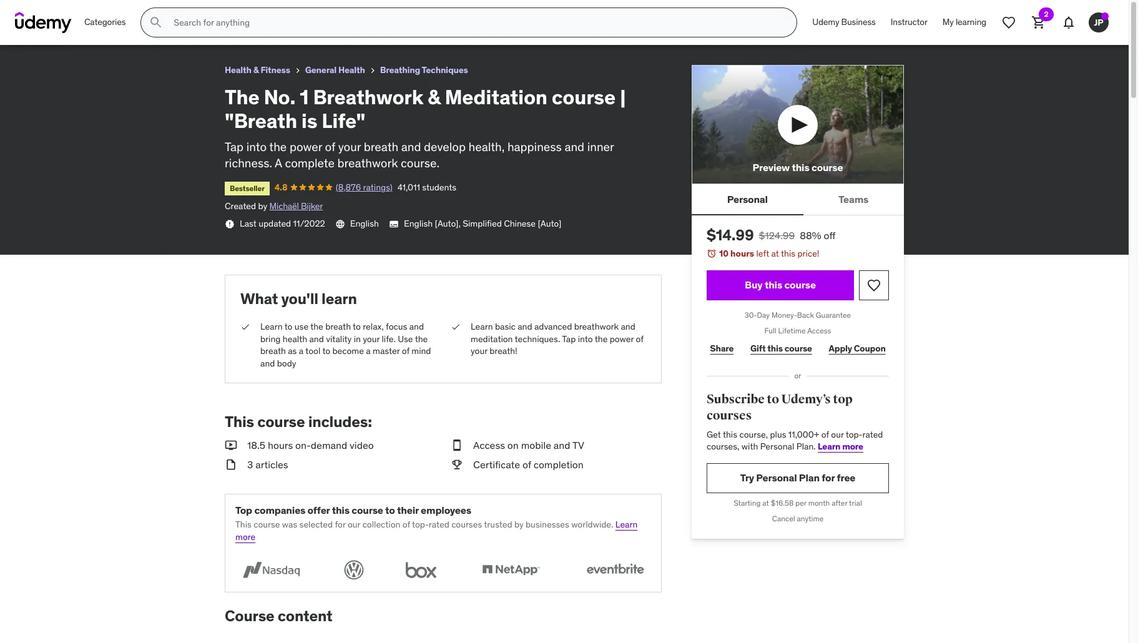 Task type: describe. For each thing, give the bounding box(es) containing it.
teams
[[839, 193, 869, 205]]

to up in
[[353, 321, 361, 332]]

preview this course button
[[692, 65, 904, 184]]

share
[[710, 343, 734, 354]]

learn more link for subscribe to udemy's top courses
[[818, 441, 864, 452]]

learn right plan.
[[818, 441, 841, 452]]

your inside learn to use the breath to relax, focus and bring health and vitality in your life. use the breath as a tool to become a master of mind and body
[[363, 333, 380, 345]]

vitality
[[326, 333, 352, 345]]

mind
[[412, 346, 431, 357]]

content
[[278, 607, 333, 626]]

teams button
[[803, 184, 904, 214]]

no. for the no. 1 breathwork & meditation course | "breath is life" tap into the power of your breath and develop health, happiness and inner richness. a complete breathwork course.
[[264, 84, 296, 110]]

articles
[[256, 458, 288, 471]]

use
[[295, 321, 309, 332]]

0 vertical spatial (8,876 ratings)
[[87, 21, 144, 33]]

course up collection
[[352, 504, 383, 516]]

0 vertical spatial ratings)
[[115, 21, 144, 33]]

small image for access
[[451, 439, 463, 453]]

preview
[[753, 161, 790, 174]]

this for gift
[[768, 343, 783, 354]]

breath inside the no. 1 breathwork & meditation course | "breath is life" tap into the power of your breath and develop health, happiness and inner richness. a complete breathwork course.
[[364, 139, 398, 154]]

month
[[808, 498, 830, 507]]

categories
[[84, 16, 126, 28]]

top- inside get this course, plus 11,000+ of our top-rated courses, with personal plan.
[[846, 429, 863, 440]]

get
[[707, 429, 721, 440]]

left
[[756, 248, 769, 259]]

our inside get this course, plus 11,000+ of our top-rated courses, with personal plan.
[[831, 429, 844, 440]]

1 vertical spatial top-
[[412, 519, 429, 530]]

off
[[824, 229, 836, 242]]

into inside learn basic and advanced breathwork and meditation techniques. tap into the power of your breath!
[[578, 333, 593, 345]]

trusted
[[484, 519, 512, 530]]

body
[[277, 358, 296, 369]]

2
[[1044, 9, 1049, 19]]

0 vertical spatial 41,011 students
[[149, 21, 208, 33]]

[auto]
[[538, 218, 562, 229]]

relax,
[[363, 321, 384, 332]]

selected
[[299, 519, 333, 530]]

plan.
[[797, 441, 816, 452]]

more for subscribe to udemy's top courses
[[842, 441, 864, 452]]

guarantee
[[816, 310, 851, 320]]

| for the no. 1 breathwork & meditation course | "breath is life"
[[210, 6, 213, 18]]

"breath for the no. 1 breathwork & meditation course | "breath is life"
[[215, 6, 252, 18]]

1 health from the left
[[225, 64, 251, 76]]

eventbrite image
[[579, 559, 651, 582]]

udemy image
[[15, 12, 72, 33]]

11,000+
[[789, 429, 820, 440]]

1 vertical spatial (8,876
[[336, 182, 361, 193]]

health & fitness link
[[225, 62, 290, 78]]

this for preview
[[792, 161, 810, 174]]

the for the no. 1 breathwork & meditation course | "breath is life" tap into the power of your breath and develop health, happiness and inner richness. a complete breathwork course.
[[225, 84, 259, 110]]

closed captions image
[[389, 219, 399, 229]]

fitness
[[261, 64, 290, 76]]

1 vertical spatial 41,011
[[398, 182, 420, 193]]

Search for anything text field
[[171, 12, 782, 33]]

1 vertical spatial 41,011 students
[[398, 182, 457, 193]]

power inside the no. 1 breathwork & meditation course | "breath is life" tap into the power of your breath and develop health, happiness and inner richness. a complete breathwork course.
[[290, 139, 322, 154]]

xsmall image for last updated 11/2022
[[225, 219, 235, 229]]

master
[[373, 346, 400, 357]]

breathwork for the no. 1 breathwork & meditation course | "breath is life"
[[55, 6, 111, 18]]

learn more for subscribe to udemy's top courses
[[818, 441, 864, 452]]

you have alerts image
[[1102, 12, 1109, 20]]

learn more for top companies offer this course to their employees
[[235, 519, 638, 543]]

this right offer
[[332, 504, 350, 516]]

is for the no. 1 breathwork & meditation course | "breath is life" tap into the power of your breath and develop health, happiness and inner richness. a complete breathwork course.
[[302, 108, 317, 134]]

video
[[350, 439, 374, 452]]

1 horizontal spatial breath
[[325, 321, 351, 332]]

the no. 1 breathwork & meditation course | "breath is life" tap into the power of your breath and develop health, happiness and inner richness. a complete breathwork course.
[[225, 84, 626, 171]]

cancel
[[772, 514, 795, 523]]

1 vertical spatial (8,876 ratings)
[[336, 182, 393, 193]]

tool
[[306, 346, 321, 357]]

2 health from the left
[[338, 64, 365, 76]]

power inside learn basic and advanced breathwork and meditation techniques. tap into the power of your breath!
[[610, 333, 634, 345]]

their
[[397, 504, 419, 516]]

develop
[[424, 139, 466, 154]]

meditation
[[471, 333, 513, 345]]

free
[[837, 472, 856, 484]]

basic
[[495, 321, 516, 332]]

10
[[719, 248, 729, 259]]

last updated 11/2022
[[240, 218, 325, 229]]

the for the no. 1 breathwork & meditation course | "breath is life"
[[10, 6, 28, 18]]

this course was selected for our collection of top-rated courses trusted by businesses worldwide.
[[235, 519, 613, 530]]

& for the no. 1 breathwork & meditation course | "breath is life" tap into the power of your breath and develop health, happiness and inner richness. a complete breathwork course.
[[428, 84, 441, 110]]

small image for 18.5
[[225, 439, 237, 453]]

1 horizontal spatial for
[[822, 472, 835, 484]]

1 vertical spatial xsmall image
[[240, 321, 250, 333]]

lifetime
[[778, 326, 806, 335]]

meditation for the no. 1 breathwork & meditation course | "breath is life"
[[121, 6, 173, 18]]

my learning link
[[935, 7, 994, 37]]

$14.99 $124.99 88% off
[[707, 226, 836, 245]]

1 horizontal spatial ratings)
[[363, 182, 393, 193]]

access inside 30-day money-back guarantee full lifetime access
[[808, 326, 831, 335]]

tap inside the no. 1 breathwork & meditation course | "breath is life" tap into the power of your breath and develop health, happiness and inner richness. a complete breathwork course.
[[225, 139, 244, 154]]

course language image
[[335, 219, 345, 229]]

business
[[841, 16, 876, 28]]

gift this course
[[751, 343, 812, 354]]

hours for 18.5
[[268, 439, 293, 452]]

breathing techniques link
[[380, 62, 468, 78]]

instructor link
[[883, 7, 935, 37]]

become
[[333, 346, 364, 357]]

course up on-
[[257, 412, 305, 431]]

as
[[288, 346, 297, 357]]

this for this course was selected for our collection of top-rated courses trusted by businesses worldwide.
[[235, 519, 252, 530]]

starting at $16.58 per month after trial cancel anytime
[[734, 498, 862, 523]]

to inside 'subscribe to udemy's top courses'
[[767, 392, 779, 407]]

nasdaq image
[[235, 559, 307, 582]]

personal button
[[692, 184, 803, 214]]

3
[[247, 458, 253, 471]]

[auto], simplified
[[435, 218, 502, 229]]

1 vertical spatial access
[[473, 439, 505, 452]]

1 horizontal spatial wishlist image
[[1002, 15, 1017, 30]]

life" for the no. 1 breathwork & meditation course | "breath is life" tap into the power of your breath and develop health, happiness and inner richness. a complete breathwork course.
[[322, 108, 365, 134]]

1 horizontal spatial &
[[253, 64, 259, 76]]

udemy's
[[781, 392, 831, 407]]

the inside learn basic and advanced breathwork and meditation techniques. tap into the power of your breath!
[[595, 333, 608, 345]]

english [auto], simplified chinese [auto]
[[404, 218, 562, 229]]

1 vertical spatial bestseller
[[230, 183, 265, 193]]

anytime
[[797, 514, 824, 523]]

18.5
[[247, 439, 265, 452]]

1 for the no. 1 breathwork & meditation course | "breath is life" tap into the power of your breath and develop health, happiness and inner richness. a complete breathwork course.
[[300, 84, 309, 110]]

michaël
[[270, 201, 299, 212]]

general health link
[[305, 62, 365, 78]]

to up collection
[[385, 504, 395, 516]]

health & fitness
[[225, 64, 290, 76]]

course inside preview this course button
[[812, 161, 843, 174]]

1 for the no. 1 breathwork & meditation course | "breath is life"
[[48, 6, 53, 18]]

in
[[354, 333, 361, 345]]

what you'll learn
[[240, 289, 357, 309]]

breathing techniques
[[380, 64, 468, 76]]

on
[[508, 439, 519, 452]]

the no. 1 breathwork & meditation course | "breath is life"
[[10, 6, 287, 18]]

my learning
[[943, 16, 987, 28]]

or
[[795, 371, 801, 381]]

"breath for the no. 1 breathwork & meditation course | "breath is life" tap into the power of your breath and develop health, happiness and inner richness. a complete breathwork course.
[[225, 108, 297, 134]]

udemy business
[[813, 16, 876, 28]]

complete
[[285, 156, 335, 171]]

breathwork for the no. 1 breathwork & meditation course | "breath is life" tap into the power of your breath and develop health, happiness and inner richness. a complete breathwork course.
[[313, 84, 423, 110]]

hours for 10
[[731, 248, 754, 259]]

english for english [auto], simplified chinese [auto]
[[404, 218, 433, 229]]

0 horizontal spatial breath
[[260, 346, 286, 357]]

advanced
[[534, 321, 572, 332]]

your inside the no. 1 breathwork & meditation course | "breath is life" tap into the power of your breath and develop health, happiness and inner richness. a complete breathwork course.
[[338, 139, 361, 154]]

2 vertical spatial personal
[[756, 472, 797, 484]]

0 vertical spatial xsmall image
[[368, 66, 378, 76]]

11/2022
[[293, 218, 325, 229]]

learn
[[322, 289, 357, 309]]

subscribe to udemy's top courses
[[707, 392, 853, 423]]

price!
[[798, 248, 820, 259]]

demand
[[311, 439, 347, 452]]

1 vertical spatial students
[[422, 182, 457, 193]]

was
[[282, 519, 297, 530]]

day
[[757, 310, 770, 320]]

starting
[[734, 498, 761, 507]]



Task type: locate. For each thing, give the bounding box(es) containing it.
$124.99
[[759, 229, 795, 242]]

1 vertical spatial power
[[610, 333, 634, 345]]

health,
[[469, 139, 505, 154]]

learn more up "free" on the right
[[818, 441, 864, 452]]

3 articles
[[247, 458, 288, 471]]

ratings) up closed captions image
[[363, 182, 393, 193]]

1 horizontal spatial rated
[[863, 429, 883, 440]]

0 vertical spatial power
[[290, 139, 322, 154]]

1 vertical spatial learn more
[[235, 519, 638, 543]]

the
[[10, 6, 28, 18], [225, 84, 259, 110]]

breath!
[[490, 346, 518, 357]]

health left fitness
[[225, 64, 251, 76]]

0 horizontal spatial hours
[[268, 439, 293, 452]]

plus
[[770, 429, 786, 440]]

"breath inside the no. 1 breathwork & meditation course | "breath is life" tap into the power of your breath and develop health, happiness and inner richness. a complete breathwork course.
[[225, 108, 297, 134]]

jp link
[[1084, 7, 1114, 37]]

0 vertical spatial by
[[258, 201, 267, 212]]

courses inside 'subscribe to udemy's top courses'
[[707, 408, 752, 423]]

breathing
[[380, 64, 420, 76]]

(8,876 ratings) down the no. 1 breathwork & meditation course | "breath is life"
[[87, 21, 144, 33]]

1 horizontal spatial 4.8
[[275, 182, 287, 193]]

a
[[299, 346, 304, 357], [366, 346, 371, 357]]

tap inside learn basic and advanced breathwork and meditation techniques. tap into the power of your breath!
[[562, 333, 576, 345]]

top-
[[846, 429, 863, 440], [412, 519, 429, 530]]

worldwide.
[[571, 519, 613, 530]]

last
[[240, 218, 257, 229]]

instructor
[[891, 16, 928, 28]]

try
[[740, 472, 754, 484]]

1 vertical spatial breathwork
[[574, 321, 619, 332]]

apply coupon button
[[826, 336, 889, 361]]

courses,
[[707, 441, 740, 452]]

learn inside learn to use the breath to relax, focus and bring health and vitality in your life. use the breath as a tool to become a master of mind and body
[[260, 321, 283, 332]]

xsmall image left bring
[[240, 321, 250, 333]]

for left "free" on the right
[[822, 472, 835, 484]]

1 vertical spatial rated
[[429, 519, 449, 530]]

breathwork inside the no. 1 breathwork & meditation course | "breath is life" tap into the power of your breath and develop health, happiness and inner richness. a complete breathwork course.
[[338, 156, 398, 171]]

0 horizontal spatial (8,876 ratings)
[[87, 21, 144, 33]]

xsmall image left breathing
[[368, 66, 378, 76]]

& for the no. 1 breathwork & meditation course | "breath is life"
[[113, 6, 119, 18]]

0 horizontal spatial english
[[350, 218, 379, 229]]

coupon
[[854, 343, 886, 354]]

top- down the their
[[412, 519, 429, 530]]

this right the buy
[[765, 279, 783, 291]]

health
[[283, 333, 307, 345]]

gift this course link
[[747, 336, 816, 361]]

no. for the no. 1 breathwork & meditation course | "breath is life"
[[30, 6, 46, 18]]

this
[[225, 412, 254, 431], [235, 519, 252, 530]]

small image left the 18.5 in the left bottom of the page
[[225, 439, 237, 453]]

course up the teams
[[812, 161, 843, 174]]

personal inside button
[[727, 193, 768, 205]]

more for top companies offer this course to their employees
[[235, 531, 256, 543]]

0 horizontal spatial top-
[[412, 519, 429, 530]]

small image left certificate
[[451, 458, 463, 472]]

1 vertical spatial wishlist image
[[867, 278, 882, 293]]

0 vertical spatial personal
[[727, 193, 768, 205]]

at right left on the top of the page
[[772, 248, 779, 259]]

submit search image
[[149, 15, 164, 30]]

netapp image
[[475, 559, 547, 582]]

volkswagen image
[[340, 559, 367, 582]]

0 horizontal spatial is
[[254, 6, 262, 18]]

learn up bring
[[260, 321, 283, 332]]

1 horizontal spatial health
[[338, 64, 365, 76]]

of inside get this course, plus 11,000+ of our top-rated courses, with personal plan.
[[822, 429, 829, 440]]

1 a from the left
[[299, 346, 304, 357]]

this up the 18.5 in the left bottom of the page
[[225, 412, 254, 431]]

personal down plus
[[760, 441, 794, 452]]

companies
[[254, 504, 306, 516]]

this for get
[[723, 429, 738, 440]]

life" up fitness
[[265, 6, 287, 18]]

| for the no. 1 breathwork & meditation course | "breath is life" tap into the power of your breath and develop health, happiness and inner richness. a complete breathwork course.
[[620, 84, 626, 110]]

41,011 students down course.
[[398, 182, 457, 193]]

life.
[[382, 333, 396, 345]]

this right preview
[[792, 161, 810, 174]]

0 vertical spatial 41,011
[[149, 21, 172, 33]]

learn more link
[[818, 441, 864, 452], [235, 519, 638, 543]]

by up updated
[[258, 201, 267, 212]]

more inside learn more
[[235, 531, 256, 543]]

this inside get this course, plus 11,000+ of our top-rated courses, with personal plan.
[[723, 429, 738, 440]]

get this course, plus 11,000+ of our top-rated courses, with personal plan.
[[707, 429, 883, 452]]

0 vertical spatial the
[[10, 6, 28, 18]]

to right tool
[[322, 346, 330, 357]]

1 horizontal spatial 41,011
[[398, 182, 420, 193]]

41,011 down course.
[[398, 182, 420, 193]]

course inside buy this course button
[[785, 279, 816, 291]]

our
[[831, 429, 844, 440], [348, 519, 360, 530]]

0 vertical spatial your
[[338, 139, 361, 154]]

41,011 students down the no. 1 breathwork & meditation course | "breath is life"
[[149, 21, 208, 33]]

meditation for the no. 1 breathwork & meditation course | "breath is life" tap into the power of your breath and develop health, happiness and inner richness. a complete breathwork course.
[[445, 84, 548, 110]]

this up courses, at the bottom of the page
[[723, 429, 738, 440]]

1 vertical spatial 1
[[300, 84, 309, 110]]

1 down the general
[[300, 84, 309, 110]]

1 horizontal spatial xsmall image
[[293, 66, 303, 76]]

41,011 students
[[149, 21, 208, 33], [398, 182, 457, 193]]

learn more down employees
[[235, 519, 638, 543]]

0 horizontal spatial the
[[10, 6, 28, 18]]

this right 'gift'
[[768, 343, 783, 354]]

small image for certificate
[[451, 458, 463, 472]]

breath
[[364, 139, 398, 154], [325, 321, 351, 332], [260, 346, 286, 357]]

richness.
[[225, 156, 272, 171]]

this inside the gift this course link
[[768, 343, 783, 354]]

$16.58
[[771, 498, 794, 507]]

at
[[772, 248, 779, 259], [763, 498, 769, 507]]

1 vertical spatial for
[[335, 519, 346, 530]]

| inside the no. 1 breathwork & meditation course | "breath is life" tap into the power of your breath and develop health, happiness and inner richness. a complete breathwork course.
[[620, 84, 626, 110]]

xsmall image left meditation
[[451, 321, 461, 333]]

41,011
[[149, 21, 172, 33], [398, 182, 420, 193]]

hours up "articles"
[[268, 439, 293, 452]]

1 horizontal spatial students
[[422, 182, 457, 193]]

2 english from the left
[[404, 218, 433, 229]]

back
[[797, 310, 814, 320]]

0 vertical spatial 4.8
[[60, 21, 73, 33]]

1 inside the no. 1 breathwork & meditation course | "breath is life" tap into the power of your breath and develop health, happiness and inner richness. a complete breathwork course.
[[300, 84, 309, 110]]

the inside the no. 1 breathwork & meditation course | "breath is life" tap into the power of your breath and develop health, happiness and inner richness. a complete breathwork course.
[[225, 84, 259, 110]]

1 horizontal spatial 41,011 students
[[398, 182, 457, 193]]

alarm image
[[707, 249, 717, 259]]

0 horizontal spatial by
[[258, 201, 267, 212]]

top
[[833, 392, 853, 407]]

1 horizontal spatial breathwork
[[574, 321, 619, 332]]

0 horizontal spatial 41,011
[[149, 21, 172, 33]]

1 vertical spatial into
[[578, 333, 593, 345]]

4.8 up michaël
[[275, 182, 287, 193]]

by right "trusted"
[[515, 519, 524, 530]]

breathwork right advanced
[[574, 321, 619, 332]]

0 horizontal spatial &
[[113, 6, 119, 18]]

of inside the no. 1 breathwork & meditation course | "breath is life" tap into the power of your breath and develop health, happiness and inner richness. a complete breathwork course.
[[325, 139, 335, 154]]

english
[[350, 218, 379, 229], [404, 218, 433, 229]]

personal inside get this course, plus 11,000+ of our top-rated courses, with personal plan.
[[760, 441, 794, 452]]

health
[[225, 64, 251, 76], [338, 64, 365, 76]]

18.5 hours on-demand video
[[247, 439, 374, 452]]

full
[[765, 326, 777, 335]]

life" inside the no. 1 breathwork & meditation course | "breath is life" tap into the power of your breath and develop health, happiness and inner richness. a complete breathwork course.
[[322, 108, 365, 134]]

english right closed captions image
[[404, 218, 433, 229]]

0 horizontal spatial xsmall image
[[225, 219, 235, 229]]

health right the general
[[338, 64, 365, 76]]

0 horizontal spatial bestseller
[[15, 23, 50, 33]]

& down breathing techniques link
[[428, 84, 441, 110]]

box image
[[400, 559, 442, 582]]

buy this course
[[745, 279, 816, 291]]

to left use
[[285, 321, 293, 332]]

1 horizontal spatial by
[[515, 519, 524, 530]]

access on mobile and tv
[[473, 439, 584, 452]]

use
[[398, 333, 413, 345]]

0 horizontal spatial students
[[174, 21, 208, 33]]

0 horizontal spatial life"
[[265, 6, 287, 18]]

(8,876 up course language image
[[336, 182, 361, 193]]

access down back
[[808, 326, 831, 335]]

our right 11,000+
[[831, 429, 844, 440]]

rated inside get this course, plus 11,000+ of our top-rated courses, with personal plan.
[[863, 429, 883, 440]]

1 horizontal spatial the
[[225, 84, 259, 110]]

0 vertical spatial for
[[822, 472, 835, 484]]

xsmall image for learn basic and advanced breathwork and meditation techniques. tap into the power of your breath!
[[451, 321, 461, 333]]

0 vertical spatial more
[[842, 441, 864, 452]]

small image
[[225, 439, 237, 453], [451, 439, 463, 453], [225, 458, 237, 472], [451, 458, 463, 472]]

1 vertical spatial by
[[515, 519, 524, 530]]

1 horizontal spatial courses
[[707, 408, 752, 423]]

apply
[[829, 343, 852, 354]]

1 horizontal spatial (8,876
[[336, 182, 361, 193]]

1 vertical spatial more
[[235, 531, 256, 543]]

students right submit search "image"
[[174, 21, 208, 33]]

xsmall image
[[368, 66, 378, 76], [240, 321, 250, 333]]

0 vertical spatial bestseller
[[15, 23, 50, 33]]

subscribe
[[707, 392, 765, 407]]

1 vertical spatial 4.8
[[275, 182, 287, 193]]

per
[[796, 498, 807, 507]]

on-
[[295, 439, 311, 452]]

1 vertical spatial is
[[302, 108, 317, 134]]

more up "free" on the right
[[842, 441, 864, 452]]

1 vertical spatial courses
[[452, 519, 482, 530]]

0 vertical spatial tap
[[225, 139, 244, 154]]

personal down preview
[[727, 193, 768, 205]]

course.
[[401, 156, 440, 171]]

preview this course
[[753, 161, 843, 174]]

tab list containing personal
[[692, 184, 904, 216]]

0 vertical spatial life"
[[265, 6, 287, 18]]

41,011 down the no. 1 breathwork & meditation course | "breath is life"
[[149, 21, 172, 33]]

life" down general health link
[[322, 108, 365, 134]]

10 hours left at this price!
[[719, 248, 820, 259]]

courses down employees
[[452, 519, 482, 530]]

1 vertical spatial learn more link
[[235, 519, 638, 543]]

access up certificate
[[473, 439, 505, 452]]

chinese
[[504, 218, 536, 229]]

top companies offer this course to their employees
[[235, 504, 471, 516]]

this for this course includes:
[[225, 412, 254, 431]]

a right as
[[299, 346, 304, 357]]

0 horizontal spatial courses
[[452, 519, 482, 530]]

1 vertical spatial ratings)
[[363, 182, 393, 193]]

1 horizontal spatial (8,876 ratings)
[[336, 182, 393, 193]]

2 a from the left
[[366, 346, 371, 357]]

0 horizontal spatial learn more link
[[235, 519, 638, 543]]

shopping cart with 2 items image
[[1032, 15, 1047, 30]]

& left submit search "image"
[[113, 6, 119, 18]]

& left fitness
[[253, 64, 259, 76]]

inner
[[587, 139, 614, 154]]

meditation inside the no. 1 breathwork & meditation course | "breath is life" tap into the power of your breath and develop health, happiness and inner richness. a complete breathwork course.
[[445, 84, 548, 110]]

for down 'top companies offer this course to their employees'
[[335, 519, 346, 530]]

trial
[[849, 498, 862, 507]]

is
[[254, 6, 262, 18], [302, 108, 317, 134]]

1 vertical spatial "breath
[[225, 108, 297, 134]]

plan
[[799, 472, 820, 484]]

english for english
[[350, 218, 379, 229]]

course inside the gift this course link
[[785, 343, 812, 354]]

mobile
[[521, 439, 551, 452]]

into right 'techniques.'
[[578, 333, 593, 345]]

learn more link up "free" on the right
[[818, 441, 864, 452]]

of inside learn basic and advanced breathwork and meditation techniques. tap into the power of your breath!
[[636, 333, 644, 345]]

top- down top
[[846, 429, 863, 440]]

breathwork inside learn basic and advanced breathwork and meditation techniques. tap into the power of your breath!
[[574, 321, 619, 332]]

(8,876 down the no. 1 breathwork & meditation course | "breath is life"
[[87, 21, 113, 33]]

businesses
[[526, 519, 569, 530]]

at inside starting at $16.58 per month after trial cancel anytime
[[763, 498, 769, 507]]

this for buy
[[765, 279, 783, 291]]

course inside the no. 1 breathwork & meditation course | "breath is life" tap into the power of your breath and develop health, happiness and inner richness. a complete breathwork course.
[[552, 84, 616, 110]]

tab list
[[692, 184, 904, 216]]

this left price!
[[781, 248, 796, 259]]

is inside the no. 1 breathwork & meditation course | "breath is life" tap into the power of your breath and develop health, happiness and inner richness. a complete breathwork course.
[[302, 108, 317, 134]]

this inside buy this course button
[[765, 279, 783, 291]]

is for the no. 1 breathwork & meditation course | "breath is life"
[[254, 6, 262, 18]]

money-
[[772, 310, 797, 320]]

learn inside learn basic and advanced breathwork and meditation techniques. tap into the power of your breath!
[[471, 321, 493, 332]]

xsmall image
[[293, 66, 303, 76], [225, 219, 235, 229], [451, 321, 461, 333]]

1 english from the left
[[350, 218, 379, 229]]

&
[[113, 6, 119, 18], [253, 64, 259, 76], [428, 84, 441, 110]]

breathwork inside the no. 1 breathwork & meditation course | "breath is life" tap into the power of your breath and develop health, happiness and inner richness. a complete breathwork course.
[[313, 84, 423, 110]]

1 vertical spatial no.
[[264, 84, 296, 110]]

no. inside the no. 1 breathwork & meditation course | "breath is life" tap into the power of your breath and develop health, happiness and inner richness. a complete breathwork course.
[[264, 84, 296, 110]]

1 horizontal spatial our
[[831, 429, 844, 440]]

0 vertical spatial at
[[772, 248, 779, 259]]

the inside the no. 1 breathwork & meditation course | "breath is life" tap into the power of your breath and develop health, happiness and inner richness. a complete breathwork course.
[[269, 139, 287, 154]]

ratings) down the no. 1 breathwork & meditation course | "breath is life"
[[115, 21, 144, 33]]

course up back
[[785, 279, 816, 291]]

(8,876 ratings) up course language image
[[336, 182, 393, 193]]

1 horizontal spatial is
[[302, 108, 317, 134]]

xsmall image right fitness
[[293, 66, 303, 76]]

1 horizontal spatial breathwork
[[313, 84, 423, 110]]

learn more link for top companies offer this course to their employees
[[235, 519, 638, 543]]

of
[[325, 139, 335, 154], [636, 333, 644, 345], [402, 346, 410, 357], [822, 429, 829, 440], [523, 458, 531, 471], [403, 519, 410, 530]]

1 vertical spatial our
[[348, 519, 360, 530]]

of inside learn to use the breath to relax, focus and bring health and vitality in your life. use the breath as a tool to become a master of mind and body
[[402, 346, 410, 357]]

0 horizontal spatial breathwork
[[55, 6, 111, 18]]

small image for 3
[[225, 458, 237, 472]]

general health
[[305, 64, 365, 76]]

& inside the no. 1 breathwork & meditation course | "breath is life" tap into the power of your breath and develop health, happiness and inner richness. a complete breathwork course.
[[428, 84, 441, 110]]

our down 'top companies offer this course to their employees'
[[348, 519, 360, 530]]

students down course.
[[422, 182, 457, 193]]

0 horizontal spatial |
[[210, 6, 213, 18]]

breathwork left course.
[[338, 156, 398, 171]]

1 vertical spatial your
[[363, 333, 380, 345]]

created by michaël bijker
[[225, 201, 323, 212]]

0 vertical spatial xsmall image
[[293, 66, 303, 76]]

into inside the no. 1 breathwork & meditation course | "breath is life" tap into the power of your breath and develop health, happiness and inner richness. a complete breathwork course.
[[246, 139, 267, 154]]

2 vertical spatial &
[[428, 84, 441, 110]]

more down 'top'
[[235, 531, 256, 543]]

to
[[285, 321, 293, 332], [353, 321, 361, 332], [322, 346, 330, 357], [767, 392, 779, 407], [385, 504, 395, 516]]

udemy business link
[[805, 7, 883, 37]]

0 horizontal spatial our
[[348, 519, 360, 530]]

at left $16.58
[[763, 498, 769, 507]]

categories button
[[77, 7, 133, 37]]

share button
[[707, 336, 737, 361]]

0 horizontal spatial health
[[225, 64, 251, 76]]

apply coupon
[[829, 343, 886, 354]]

0 horizontal spatial (8,876
[[87, 21, 113, 33]]

rated
[[863, 429, 883, 440], [429, 519, 449, 530]]

life" for the no. 1 breathwork & meditation course | "breath is life"
[[265, 6, 287, 18]]

focus
[[386, 321, 407, 332]]

tv
[[573, 439, 584, 452]]

1 horizontal spatial life"
[[322, 108, 365, 134]]

learn up meditation
[[471, 321, 493, 332]]

0 horizontal spatial for
[[335, 519, 346, 530]]

course up inner
[[552, 84, 616, 110]]

1 horizontal spatial at
[[772, 248, 779, 259]]

english right course language image
[[350, 218, 379, 229]]

course
[[225, 607, 274, 626]]

1 vertical spatial tap
[[562, 333, 576, 345]]

learn more link down employees
[[235, 519, 638, 543]]

0 vertical spatial top-
[[846, 429, 863, 440]]

2 vertical spatial xsmall image
[[451, 321, 461, 333]]

gift
[[751, 343, 766, 354]]

0 horizontal spatial more
[[235, 531, 256, 543]]

this down 'top'
[[235, 519, 252, 530]]

0 vertical spatial learn more link
[[818, 441, 864, 452]]

learn right worldwide. at the bottom of page
[[616, 519, 638, 530]]

1 horizontal spatial into
[[578, 333, 593, 345]]

offer
[[308, 504, 330, 516]]

0 horizontal spatial 1
[[48, 6, 53, 18]]

0 horizontal spatial 41,011 students
[[149, 21, 208, 33]]

learn inside learn more
[[616, 519, 638, 530]]

your inside learn basic and advanced breathwork and meditation techniques. tap into the power of your breath!
[[471, 346, 488, 357]]

into up richness.
[[246, 139, 267, 154]]

techniques
[[422, 64, 468, 76]]

2 vertical spatial breath
[[260, 346, 286, 357]]

0 vertical spatial &
[[113, 6, 119, 18]]

tap down advanced
[[562, 333, 576, 345]]

to left "udemy's"
[[767, 392, 779, 407]]

learn more
[[818, 441, 864, 452], [235, 519, 638, 543]]

is up health & fitness
[[254, 6, 262, 18]]

0 vertical spatial |
[[210, 6, 213, 18]]

xsmall image left the last
[[225, 219, 235, 229]]

1 horizontal spatial access
[[808, 326, 831, 335]]

notifications image
[[1062, 15, 1077, 30]]

0 vertical spatial no.
[[30, 6, 46, 18]]

is up "complete"
[[302, 108, 317, 134]]

a left "master"
[[366, 346, 371, 357]]

1 left categories
[[48, 6, 53, 18]]

0 vertical spatial (8,876
[[87, 21, 113, 33]]

courses down subscribe
[[707, 408, 752, 423]]

wishlist image
[[1002, 15, 1017, 30], [867, 278, 882, 293]]

course down companies
[[254, 519, 280, 530]]

1 vertical spatial breath
[[325, 321, 351, 332]]

4.8 left categories dropdown button
[[60, 21, 73, 33]]

personal up $16.58
[[756, 472, 797, 484]]

1 vertical spatial life"
[[322, 108, 365, 134]]

tap up richness.
[[225, 139, 244, 154]]

small image left 'on' on the bottom of page
[[451, 439, 463, 453]]

buy this course button
[[707, 270, 854, 300]]

course right submit search "image"
[[176, 6, 208, 18]]

1 horizontal spatial hours
[[731, 248, 754, 259]]

this inside preview this course button
[[792, 161, 810, 174]]

0 horizontal spatial tap
[[225, 139, 244, 154]]

small image left the 3
[[225, 458, 237, 472]]

0 vertical spatial our
[[831, 429, 844, 440]]

0 vertical spatial hours
[[731, 248, 754, 259]]

hours right 10
[[731, 248, 754, 259]]

course down lifetime
[[785, 343, 812, 354]]

courses
[[707, 408, 752, 423], [452, 519, 482, 530]]



Task type: vqa. For each thing, say whether or not it's contained in the screenshot.
English [Auto], Simplified Chinese [Auto]
yes



